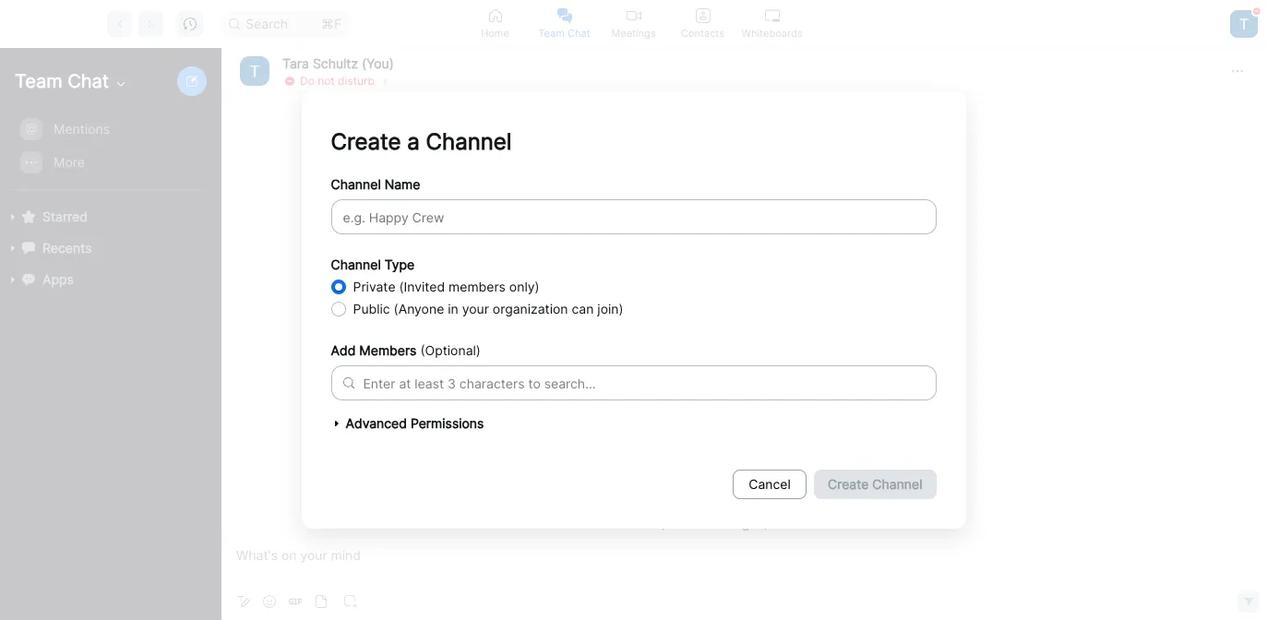 Task type: describe. For each thing, give the bounding box(es) containing it.
2 chevron right small image from the top
[[379, 76, 390, 87]]

is
[[664, 477, 679, 500]]

meetings
[[612, 26, 656, 39]]

save
[[788, 515, 816, 530]]

collect ideas, draft messages, or save files and links
[[583, 515, 902, 530]]

in
[[448, 301, 459, 317]]

ideas,
[[629, 515, 666, 530]]

channel inside button
[[873, 476, 923, 492]]

links
[[875, 515, 902, 530]]

contacts button
[[668, 0, 738, 47]]

create channel button
[[814, 470, 937, 500]]

advanced
[[346, 415, 407, 431]]

schultz
[[313, 55, 358, 71]]

draft
[[669, 515, 699, 530]]

space
[[814, 477, 869, 500]]

chat inside button
[[568, 26, 591, 39]]

whiteboards button
[[738, 0, 807, 47]]

a
[[407, 128, 420, 155]]

collect
[[583, 515, 626, 530]]

disturb
[[338, 73, 375, 87]]

Channel Name text field
[[331, 199, 937, 235]]

files
[[819, 515, 845, 530]]

add members (optional)
[[331, 343, 481, 358]]

team chat button
[[530, 0, 599, 47]]

1 chevron right small image from the top
[[379, 74, 390, 87]]

type
[[385, 257, 415, 272]]

members
[[449, 279, 506, 295]]

(you)
[[362, 55, 394, 71]]

tree containing mentions
[[0, 111, 218, 314]]

or
[[771, 515, 784, 530]]

channel name
[[331, 176, 420, 192]]

tara
[[283, 55, 309, 71]]

do
[[300, 73, 315, 87]]

(optional)
[[421, 343, 481, 358]]

0 horizontal spatial team chat
[[15, 70, 109, 92]]

add
[[331, 343, 356, 358]]

whiteboards
[[742, 26, 803, 39]]

avatar image
[[1231, 10, 1258, 37]]

only)
[[510, 279, 540, 295]]

create for create a channel
[[331, 128, 401, 155]]

⌘f
[[321, 15, 342, 31]]

cancel
[[749, 476, 791, 492]]

new image
[[187, 76, 198, 87]]

do not disturb
[[300, 73, 375, 87]]

home
[[481, 26, 510, 39]]

can
[[572, 301, 594, 317]]

(anyone
[[394, 301, 444, 317]]

team chat image
[[557, 8, 572, 23]]

team inside button
[[539, 26, 565, 39]]

1 vertical spatial chat
[[68, 70, 109, 92]]

home button
[[461, 0, 530, 47]]

messages,
[[702, 515, 768, 530]]

video on image
[[626, 8, 641, 23]]

channel type, private (invited members only) image
[[331, 280, 346, 295]]

tara schultz (you)
[[283, 55, 394, 71]]



Task type: locate. For each thing, give the bounding box(es) containing it.
team up mentions
[[15, 70, 62, 92]]

mentions
[[54, 121, 110, 137]]

search
[[246, 15, 288, 31]]

whiteboard small image
[[765, 8, 780, 23]]

0 vertical spatial team
[[539, 26, 565, 39]]

characters
[[460, 375, 525, 391]]

Channel Type, Public (Anyone in your organization can join) button
[[331, 302, 346, 317]]

1 horizontal spatial your
[[684, 477, 725, 500]]

create
[[331, 128, 401, 155], [828, 476, 869, 492]]

0 vertical spatial do not disturb image
[[1254, 7, 1261, 14]]

this is your personal space
[[620, 477, 869, 500]]

1 vertical spatial do not disturb image
[[285, 76, 295, 85]]

tab list
[[461, 0, 807, 47]]

public
[[353, 301, 390, 317]]

3
[[448, 375, 456, 391]]

option group
[[331, 276, 937, 320]]

1 vertical spatial create
[[828, 476, 869, 492]]

team
[[539, 26, 565, 39], [15, 70, 62, 92]]

team down team chat icon
[[539, 26, 565, 39]]

name
[[385, 176, 420, 192]]

advanced permissions
[[346, 415, 484, 431]]

0 horizontal spatial team
[[15, 70, 62, 92]]

create a channel
[[331, 128, 512, 155]]

create up and
[[828, 476, 869, 492]]

personal
[[730, 477, 809, 500]]

magnifier image
[[229, 18, 240, 29], [229, 18, 240, 29], [343, 378, 354, 389]]

meetings button
[[599, 0, 668, 47]]

group containing mentions
[[0, 113, 212, 190]]

1 horizontal spatial chat
[[568, 26, 591, 39]]

(invited
[[399, 279, 445, 295]]

and
[[848, 515, 871, 530]]

contacts
[[681, 26, 725, 39]]

channel up links
[[873, 476, 923, 492]]

0 vertical spatial your
[[462, 301, 489, 317]]

channel type, public (anyone in your organization can join) image
[[331, 302, 346, 317]]

your inside option group
[[462, 301, 489, 317]]

join)
[[598, 301, 624, 317]]

create up "channel name" on the top left of the page
[[331, 128, 401, 155]]

team chat down team chat icon
[[539, 26, 591, 39]]

at
[[399, 375, 411, 391]]

your right the is
[[684, 477, 725, 500]]

0 horizontal spatial create
[[331, 128, 401, 155]]

private (invited members only)
[[353, 279, 540, 295]]

chevron right small image
[[379, 74, 390, 87], [379, 76, 390, 87]]

option group containing private (invited members only)
[[331, 276, 937, 320]]

permissions
[[411, 415, 484, 431]]

your
[[462, 301, 489, 317], [684, 477, 725, 500]]

more
[[54, 154, 85, 170]]

chat down team chat icon
[[568, 26, 591, 39]]

0 vertical spatial chat
[[568, 26, 591, 39]]

None text field
[[363, 373, 367, 393]]

chat
[[568, 26, 591, 39], [68, 70, 109, 92]]

Channel Type, Private (Invited members only) button
[[331, 280, 346, 295]]

organization
[[493, 301, 568, 317]]

new image
[[187, 76, 198, 87]]

cancel button
[[733, 470, 807, 500]]

chat up mentions
[[68, 70, 109, 92]]

channel left name
[[331, 176, 381, 192]]

public (anyone in your organization can join)
[[353, 301, 624, 317]]

group
[[0, 113, 212, 190]]

1 vertical spatial do not disturb image
[[285, 76, 295, 85]]

channel up channel type, private (invited members only) image
[[331, 257, 381, 272]]

enter
[[363, 375, 396, 391]]

1 horizontal spatial create
[[828, 476, 869, 492]]

screenshot image
[[344, 596, 357, 608], [344, 596, 357, 608]]

search...
[[544, 375, 596, 391]]

1 vertical spatial team
[[15, 70, 62, 92]]

mentions button
[[13, 114, 212, 145]]

team chat up mentions
[[15, 70, 109, 92]]

more button
[[13, 147, 212, 178]]

1 horizontal spatial team
[[539, 26, 565, 39]]

channel type
[[331, 257, 415, 272]]

whiteboard small image
[[765, 8, 780, 23]]

enter at least 3 characters to search...
[[363, 375, 596, 391]]

private
[[353, 279, 396, 295]]

tab list containing home
[[461, 0, 807, 47]]

create for create channel
[[828, 476, 869, 492]]

home small image
[[488, 8, 503, 23], [488, 8, 503, 23]]

magnifier image
[[343, 378, 354, 389]]

0 vertical spatial create
[[331, 128, 401, 155]]

your down members
[[462, 301, 489, 317]]

0 vertical spatial do not disturb image
[[1254, 7, 1261, 14]]

1 horizontal spatial do not disturb image
[[1254, 7, 1261, 14]]

video on image
[[626, 8, 641, 23]]

team chat image
[[557, 8, 572, 23]]

0 vertical spatial team chat
[[539, 26, 591, 39]]

profile contact image
[[696, 8, 710, 23], [696, 8, 710, 23]]

channel right a
[[426, 128, 512, 155]]

least
[[415, 375, 444, 391]]

0 horizontal spatial do not disturb image
[[285, 76, 295, 85]]

team chat inside button
[[539, 26, 591, 39]]

1 horizontal spatial team chat
[[539, 26, 591, 39]]

do not disturb image
[[1254, 7, 1261, 14], [285, 76, 295, 85]]

1 horizontal spatial do not disturb image
[[1254, 7, 1261, 14]]

to
[[528, 375, 541, 391]]

members
[[359, 343, 417, 358]]

0 horizontal spatial chat
[[68, 70, 109, 92]]

0 horizontal spatial your
[[462, 301, 489, 317]]

1 vertical spatial team chat
[[15, 70, 109, 92]]

create channel
[[828, 476, 923, 492]]

tree
[[0, 111, 218, 314]]

this
[[620, 477, 659, 500]]

not
[[318, 73, 335, 87]]

1 vertical spatial your
[[684, 477, 725, 500]]

triangle right image
[[331, 418, 342, 429], [331, 418, 342, 429]]

team chat
[[539, 26, 591, 39], [15, 70, 109, 92]]

create inside button
[[828, 476, 869, 492]]

do not disturb image
[[1254, 7, 1261, 14], [285, 76, 295, 85]]

0 horizontal spatial do not disturb image
[[285, 76, 295, 85]]

channel
[[426, 128, 512, 155], [331, 176, 381, 192], [331, 257, 381, 272], [873, 476, 923, 492]]

advanced permissions button
[[331, 410, 937, 438]]



Task type: vqa. For each thing, say whether or not it's contained in the screenshot.
"Do not disturb"
yes



